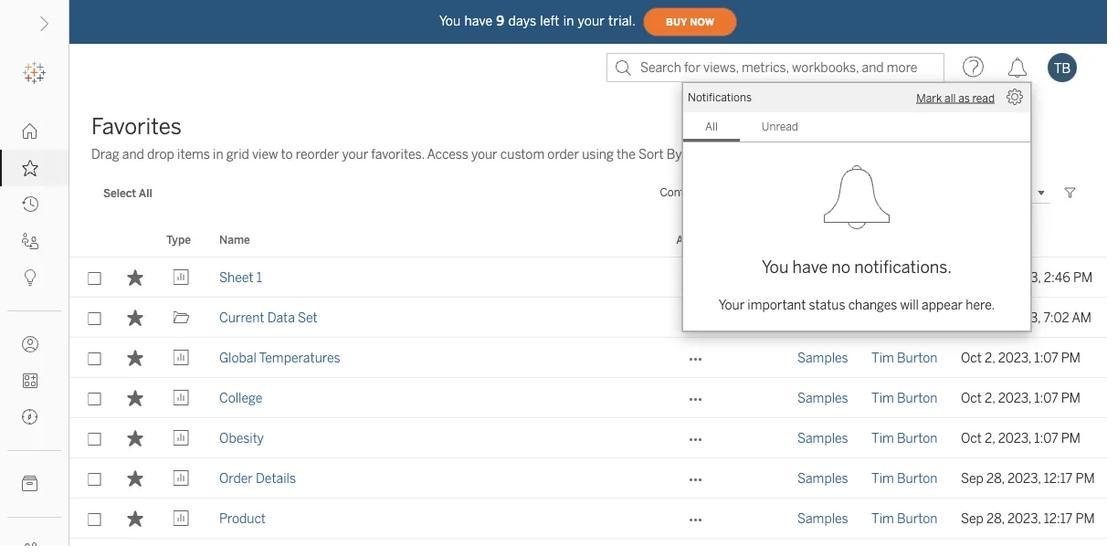 Task type: vqa. For each thing, say whether or not it's contained in the screenshot.
topmost the "1:07"
yes



Task type: describe. For each thing, give the bounding box(es) containing it.
28, for details
[[987, 471, 1005, 486]]

all inside user notifications tab tab list
[[705, 120, 718, 133]]

2023, for college
[[998, 391, 1031, 406]]

pm for product
[[1075, 511, 1095, 526]]

type
[[166, 233, 191, 246]]

type:
[[703, 186, 729, 199]]

view image for sheet 1
[[173, 269, 190, 286]]

drag
[[91, 147, 119, 162]]

current data set
[[219, 310, 318, 325]]

oct 2, 2023, 1:07 pm for global temperatures
[[961, 350, 1081, 365]]

product
[[219, 511, 266, 526]]

pm for obesity
[[1061, 431, 1081, 446]]

samples for product
[[797, 511, 848, 526]]

left
[[540, 13, 560, 29]]

order details
[[219, 471, 296, 486]]

here.
[[966, 297, 995, 312]]

tim burton link for current data set
[[871, 298, 938, 338]]

cell for college
[[730, 378, 786, 418]]

home image
[[22, 123, 38, 140]]

burton for product
[[897, 511, 938, 526]]

days
[[508, 13, 536, 29]]

2 horizontal spatial your
[[578, 13, 605, 29]]

tim for sheet 1
[[871, 270, 894, 285]]

name
[[219, 233, 250, 246]]

menu.
[[685, 147, 722, 162]]

using
[[582, 147, 614, 162]]

2023, for current data set
[[1007, 310, 1041, 325]]

have for no
[[792, 258, 828, 277]]

global temperatures
[[219, 350, 340, 365]]

actions
[[676, 233, 716, 246]]

and
[[122, 147, 144, 162]]

in for favorites
[[213, 147, 223, 162]]

burton for sheet 1
[[897, 270, 938, 285]]

burton for college
[[897, 391, 938, 406]]

read
[[972, 91, 995, 105]]

1:07 for college
[[1034, 391, 1058, 406]]

cell for sheet 1
[[730, 258, 786, 298]]

am
[[1072, 310, 1092, 325]]

samples link for obesity
[[797, 418, 848, 459]]

all
[[945, 91, 956, 105]]

12:17 for product
[[1044, 511, 1073, 526]]

oct 2, 2023, 1:07 pm for college
[[961, 391, 1081, 406]]

1:07 for global temperatures
[[1034, 350, 1058, 365]]

as
[[958, 91, 970, 105]]

samples for college
[[797, 391, 848, 406]]

tim burton link for obesity
[[871, 418, 938, 459]]

status
[[809, 297, 845, 312]]

28, for 1
[[987, 270, 1005, 285]]

tim burton for obesity
[[871, 431, 938, 446]]

have for 9
[[464, 13, 493, 29]]

cell for product
[[730, 499, 786, 539]]

tim burton for global temperatures
[[871, 350, 938, 365]]

favorites image
[[22, 160, 38, 176]]

sep for details
[[961, 471, 984, 486]]

you have no notifications.
[[762, 258, 952, 277]]

test
[[797, 270, 821, 285]]

unread
[[762, 120, 798, 133]]

you have 9 days left in your trial.
[[439, 13, 636, 29]]

4 sep from the top
[[961, 511, 984, 526]]

college
[[219, 391, 262, 406]]

favorites
[[91, 114, 182, 140]]

in for you
[[563, 13, 574, 29]]

samples for global temperatures
[[797, 350, 848, 365]]

sheet 1 link
[[219, 258, 262, 298]]

2, for global temperatures
[[985, 350, 995, 365]]

obesity
[[219, 431, 264, 446]]

tim burton for college
[[871, 391, 938, 406]]

user notifications bell icon image
[[820, 161, 893, 234]]

2023, for product
[[1008, 511, 1041, 526]]

tim for order details
[[871, 471, 894, 486]]

1 horizontal spatial sort
[[865, 186, 886, 199]]

current data set link
[[219, 298, 318, 338]]

oct for global temperatures
[[961, 350, 982, 365]]

test link
[[797, 258, 821, 298]]

by:
[[889, 186, 905, 199]]

pm for sheet 1
[[1073, 270, 1093, 285]]

order
[[219, 471, 253, 486]]

sort by:
[[865, 186, 905, 199]]

pm for college
[[1061, 391, 1081, 406]]

sep 28, 2023, 12:17 pm for order details
[[961, 471, 1095, 486]]

2023, for sheet 1
[[1008, 270, 1041, 285]]

content type:
[[660, 186, 729, 199]]

samples for order details
[[797, 471, 848, 486]]

current
[[219, 310, 264, 325]]

notifications.
[[854, 258, 952, 277]]

order details link
[[219, 459, 296, 499]]

view image for order details
[[173, 470, 190, 487]]

you have no notifications. dialog
[[682, 82, 1031, 332]]

12:17 for order details
[[1044, 471, 1073, 486]]

favorites drag and drop items in grid view to reorder your favorites. access your custom order using the sort by menu.
[[91, 114, 722, 162]]

pm for global temperatures
[[1061, 350, 1081, 365]]

row containing order details
[[69, 459, 1107, 499]]

oct for college
[[961, 391, 982, 406]]

order
[[547, 147, 579, 162]]

1 horizontal spatial your
[[471, 147, 498, 162]]

explore image
[[22, 409, 38, 426]]

burton for global temperatures
[[897, 350, 938, 365]]

changes
[[848, 297, 897, 312]]

grid containing sheet 1
[[69, 223, 1107, 546]]

select all
[[103, 186, 152, 199]]

access
[[427, 147, 468, 162]]

grid
[[226, 147, 249, 162]]

tim burton for current data set
[[871, 310, 938, 325]]



Task type: locate. For each thing, give the bounding box(es) containing it.
tim for product
[[871, 511, 894, 526]]

1 vertical spatial 12:17
[[1044, 511, 1073, 526]]

view image left product link
[[173, 511, 190, 527]]

all up menu. in the top of the page
[[705, 120, 718, 133]]

12:17
[[1044, 471, 1073, 486], [1044, 511, 1073, 526]]

2:46
[[1044, 270, 1070, 285]]

1 vertical spatial oct
[[961, 391, 982, 406]]

will
[[900, 297, 919, 312]]

tim burton for sheet 1
[[871, 270, 938, 285]]

2 1:07 from the top
[[1034, 391, 1058, 406]]

1 vertical spatial oct 2, 2023, 1:07 pm
[[961, 391, 1081, 406]]

3 row from the top
[[69, 338, 1107, 378]]

oct
[[961, 350, 982, 365], [961, 391, 982, 406], [961, 431, 982, 446]]

user notifications tab tab list
[[683, 112, 1030, 142]]

appear
[[922, 297, 963, 312]]

global
[[219, 350, 256, 365]]

your left trial.
[[578, 13, 605, 29]]

0 vertical spatial you
[[439, 13, 461, 29]]

sep 28, 2023, 12:17 pm for product
[[961, 511, 1095, 526]]

1 horizontal spatial all
[[705, 120, 718, 133]]

view image up view image
[[173, 390, 190, 406]]

view image down project icon
[[173, 350, 190, 366]]

7 row from the top
[[69, 499, 1107, 539]]

sort left by:
[[865, 186, 886, 199]]

5 burton from the top
[[897, 431, 938, 446]]

0 vertical spatial have
[[464, 13, 493, 29]]

user settings icon image
[[1007, 89, 1023, 105]]

users image
[[22, 543, 38, 546]]

view image for college
[[173, 390, 190, 406]]

samples link for order details
[[797, 459, 848, 499]]

2 samples from the top
[[797, 391, 848, 406]]

tim burton link for sheet 1
[[871, 258, 938, 298]]

1 2, from the top
[[985, 350, 995, 365]]

oct for obesity
[[961, 431, 982, 446]]

29,
[[987, 310, 1004, 325]]

content
[[660, 186, 700, 199]]

2023, for obesity
[[998, 431, 1031, 446]]

1 oct 2, 2023, 1:07 pm from the top
[[961, 350, 1081, 365]]

global temperatures link
[[219, 338, 340, 378]]

drop
[[147, 147, 174, 162]]

3 samples from the top
[[797, 431, 848, 446]]

5 tim burton from the top
[[871, 431, 938, 446]]

cell for obesity
[[730, 418, 786, 459]]

tim burton link for college
[[871, 378, 938, 418]]

obesity link
[[219, 418, 264, 459]]

1 row from the top
[[69, 258, 1107, 298]]

1 tim burton link from the top
[[871, 258, 938, 298]]

1 vertical spatial have
[[792, 258, 828, 277]]

have
[[464, 13, 493, 29], [792, 258, 828, 277]]

6 tim from the top
[[871, 471, 894, 486]]

2 vertical spatial oct
[[961, 431, 982, 446]]

you left 9 in the left top of the page
[[439, 13, 461, 29]]

3 tim from the top
[[871, 350, 894, 365]]

your important status changes will appear here.
[[719, 297, 995, 312]]

3 2, from the top
[[985, 431, 995, 446]]

2 vertical spatial 2,
[[985, 431, 995, 446]]

3 oct from the top
[[961, 431, 982, 446]]

burton for current data set
[[897, 310, 938, 325]]

4 row from the top
[[69, 378, 1107, 418]]

data
[[267, 310, 295, 325]]

cell for order details
[[730, 459, 786, 499]]

you left test
[[762, 258, 789, 277]]

2 28, from the top
[[987, 471, 1005, 486]]

view image
[[173, 430, 190, 447]]

the
[[617, 147, 636, 162]]

1 sep 28, 2023, 12:17 pm from the top
[[961, 471, 1095, 486]]

row containing current data set
[[69, 298, 1107, 338]]

cell for current data set
[[730, 298, 786, 338]]

shared with me image
[[22, 233, 38, 249]]

temperatures
[[259, 350, 340, 365]]

view image
[[173, 269, 190, 286], [173, 350, 190, 366], [173, 390, 190, 406], [173, 470, 190, 487], [173, 511, 190, 527]]

pm
[[1073, 270, 1093, 285], [1061, 350, 1081, 365], [1061, 391, 1081, 406], [1061, 431, 1081, 446], [1075, 471, 1095, 486], [1075, 511, 1095, 526]]

2, for obesity
[[985, 431, 995, 446]]

2 view image from the top
[[173, 350, 190, 366]]

notifications
[[688, 91, 752, 104]]

2023,
[[1008, 270, 1041, 285], [1007, 310, 1041, 325], [998, 350, 1031, 365], [998, 391, 1031, 406], [998, 431, 1031, 446], [1008, 471, 1041, 486], [1008, 511, 1041, 526]]

5 samples from the top
[[797, 511, 848, 526]]

2 samples link from the top
[[797, 378, 848, 418]]

samples link for product
[[797, 499, 848, 539]]

cell
[[730, 258, 786, 298], [730, 298, 786, 338], [786, 298, 860, 338], [730, 338, 786, 378], [730, 378, 786, 418], [730, 418, 786, 459], [730, 459, 786, 499], [730, 499, 786, 539]]

in left grid
[[213, 147, 223, 162]]

in
[[563, 13, 574, 29], [213, 147, 223, 162]]

tim for current data set
[[871, 310, 894, 325]]

tim burton link
[[871, 258, 938, 298], [871, 298, 938, 338], [871, 338, 938, 378], [871, 378, 938, 418], [871, 418, 938, 459], [871, 459, 938, 499], [871, 499, 938, 539]]

3 1:07 from the top
[[1034, 431, 1058, 446]]

2 tim from the top
[[871, 310, 894, 325]]

2 tim burton link from the top
[[871, 298, 938, 338]]

to
[[281, 147, 293, 162]]

1 burton from the top
[[897, 270, 938, 285]]

4 samples link from the top
[[797, 459, 848, 499]]

2 oct 2, 2023, 1:07 pm from the top
[[961, 391, 1081, 406]]

no
[[831, 258, 851, 277]]

sheet 1
[[219, 270, 262, 285]]

sep 28, 2023, 12:17 pm
[[961, 471, 1095, 486], [961, 511, 1095, 526]]

1 12:17 from the top
[[1044, 471, 1073, 486]]

1 horizontal spatial you
[[762, 258, 789, 277]]

0 vertical spatial 28,
[[987, 270, 1005, 285]]

personal space image
[[22, 336, 38, 353]]

your
[[578, 13, 605, 29], [342, 147, 368, 162], [471, 147, 498, 162]]

row containing product
[[69, 499, 1107, 539]]

7 burton from the top
[[897, 511, 938, 526]]

tim burton for product
[[871, 511, 938, 526]]

tim for college
[[871, 391, 894, 406]]

2 vertical spatial 1:07
[[1034, 431, 1058, 446]]

6 tim burton link from the top
[[871, 459, 938, 499]]

4 burton from the top
[[897, 391, 938, 406]]

sep 28, 2023, 2:46 pm
[[961, 270, 1093, 285]]

3 28, from the top
[[987, 511, 1005, 526]]

1 horizontal spatial have
[[792, 258, 828, 277]]

burton
[[897, 270, 938, 285], [897, 310, 938, 325], [897, 350, 938, 365], [897, 391, 938, 406], [897, 431, 938, 446], [897, 471, 938, 486], [897, 511, 938, 526]]

6 burton from the top
[[897, 471, 938, 486]]

0 horizontal spatial have
[[464, 13, 493, 29]]

you inside you have no notifications. "dialog"
[[762, 258, 789, 277]]

sheet
[[219, 270, 254, 285]]

view image for global temperatures
[[173, 350, 190, 366]]

0 vertical spatial oct 2, 2023, 1:07 pm
[[961, 350, 1081, 365]]

view
[[252, 147, 278, 162]]

sort left by
[[639, 147, 664, 162]]

1 vertical spatial 2,
[[985, 391, 995, 406]]

custom
[[500, 147, 545, 162]]

1 vertical spatial all
[[139, 186, 152, 199]]

details
[[256, 471, 296, 486]]

your right "reorder"
[[342, 147, 368, 162]]

oct 2, 2023, 1:07 pm for obesity
[[961, 431, 1081, 446]]

1 sep from the top
[[961, 270, 984, 285]]

your
[[719, 297, 745, 312]]

2 2, from the top
[[985, 391, 995, 406]]

view image down view image
[[173, 470, 190, 487]]

1 view image from the top
[[173, 269, 190, 286]]

mark all as read
[[916, 91, 995, 105]]

0 vertical spatial 1:07
[[1034, 350, 1058, 365]]

sep for data
[[961, 310, 984, 325]]

1 samples link from the top
[[797, 338, 848, 378]]

3 tim burton from the top
[[871, 350, 938, 365]]

7:02
[[1044, 310, 1069, 325]]

0 vertical spatial sort
[[639, 147, 664, 162]]

have left no
[[792, 258, 828, 277]]

2 vertical spatial oct 2, 2023, 1:07 pm
[[961, 431, 1081, 446]]

all right select
[[139, 186, 152, 199]]

1 horizontal spatial in
[[563, 13, 574, 29]]

1 samples from the top
[[797, 350, 848, 365]]

tim for global temperatures
[[871, 350, 894, 365]]

3 oct 2, 2023, 1:07 pm from the top
[[961, 431, 1081, 446]]

5 samples link from the top
[[797, 499, 848, 539]]

2023, for global temperatures
[[998, 350, 1031, 365]]

reorder
[[296, 147, 339, 162]]

1 1:07 from the top
[[1034, 350, 1058, 365]]

now
[[690, 16, 714, 28]]

have inside "dialog"
[[792, 258, 828, 277]]

buy now button
[[643, 7, 737, 37]]

all
[[705, 120, 718, 133], [139, 186, 152, 199]]

navigation panel element
[[0, 55, 69, 546]]

0 horizontal spatial in
[[213, 147, 223, 162]]

3 burton from the top
[[897, 350, 938, 365]]

2 vertical spatial 28,
[[987, 511, 1005, 526]]

buy
[[666, 16, 687, 28]]

all inside button
[[139, 186, 152, 199]]

0 horizontal spatial you
[[439, 13, 461, 29]]

2 sep 28, 2023, 12:17 pm from the top
[[961, 511, 1095, 526]]

1 vertical spatial 1:07
[[1034, 391, 1058, 406]]

9
[[496, 13, 505, 29]]

5 row from the top
[[69, 418, 1107, 459]]

burton for order details
[[897, 471, 938, 486]]

row group
[[69, 258, 1107, 539]]

row containing global temperatures
[[69, 338, 1107, 378]]

3 tim burton link from the top
[[871, 338, 938, 378]]

4 tim burton from the top
[[871, 391, 938, 406]]

4 tim from the top
[[871, 391, 894, 406]]

2 row from the top
[[69, 298, 1107, 338]]

in inside the favorites drag and drop items in grid view to reorder your favorites. access your custom order using the sort by menu.
[[213, 147, 223, 162]]

1 vertical spatial sort
[[865, 186, 886, 199]]

5 tim from the top
[[871, 431, 894, 446]]

3 sep from the top
[[961, 471, 984, 486]]

sort
[[639, 147, 664, 162], [865, 186, 886, 199]]

4 view image from the top
[[173, 470, 190, 487]]

favorites.
[[371, 147, 425, 162]]

2 tim burton from the top
[[871, 310, 938, 325]]

collections image
[[22, 373, 38, 389]]

you for you have no notifications.
[[762, 258, 789, 277]]

6 row from the top
[[69, 459, 1107, 499]]

2 sep from the top
[[961, 310, 984, 325]]

have left 9 in the left top of the page
[[464, 13, 493, 29]]

mark
[[916, 91, 942, 105]]

samples for obesity
[[797, 431, 848, 446]]

sort inside the favorites drag and drop items in grid view to reorder your favorites. access your custom order using the sort by menu.
[[639, 147, 664, 162]]

1 vertical spatial in
[[213, 147, 223, 162]]

row
[[69, 258, 1107, 298], [69, 298, 1107, 338], [69, 338, 1107, 378], [69, 378, 1107, 418], [69, 418, 1107, 459], [69, 459, 1107, 499], [69, 499, 1107, 539]]

1 vertical spatial 28,
[[987, 471, 1005, 486]]

sep for 1
[[961, 270, 984, 285]]

row containing sheet 1
[[69, 258, 1107, 298]]

row containing obesity
[[69, 418, 1107, 459]]

6 tim burton from the top
[[871, 471, 938, 486]]

7 tim from the top
[[871, 511, 894, 526]]

row containing college
[[69, 378, 1107, 418]]

buy now
[[666, 16, 714, 28]]

5 view image from the top
[[173, 511, 190, 527]]

1 28, from the top
[[987, 270, 1005, 285]]

0 horizontal spatial all
[[139, 186, 152, 199]]

view image for product
[[173, 511, 190, 527]]

sep 29, 2023, 7:02 am
[[961, 310, 1092, 325]]

burton for obesity
[[897, 431, 938, 446]]

1
[[256, 270, 262, 285]]

main navigation. press the up and down arrow keys to access links. element
[[0, 113, 69, 546]]

2 oct from the top
[[961, 391, 982, 406]]

0 vertical spatial 2,
[[985, 350, 995, 365]]

cell for global temperatures
[[730, 338, 786, 378]]

samples link
[[797, 338, 848, 378], [797, 378, 848, 418], [797, 418, 848, 459], [797, 459, 848, 499], [797, 499, 848, 539]]

set
[[298, 310, 318, 325]]

select
[[103, 186, 136, 199]]

3 view image from the top
[[173, 390, 190, 406]]

1 tim from the top
[[871, 270, 894, 285]]

2 burton from the top
[[897, 310, 938, 325]]

0 vertical spatial oct
[[961, 350, 982, 365]]

tim burton
[[871, 270, 938, 285], [871, 310, 938, 325], [871, 350, 938, 365], [871, 391, 938, 406], [871, 431, 938, 446], [871, 471, 938, 486], [871, 511, 938, 526]]

1:07
[[1034, 350, 1058, 365], [1034, 391, 1058, 406], [1034, 431, 1058, 446]]

4 samples from the top
[[797, 471, 848, 486]]

project image
[[173, 310, 190, 326]]

2023, for order details
[[1008, 471, 1041, 486]]

2,
[[985, 350, 995, 365], [985, 391, 995, 406], [985, 431, 995, 446]]

tim burton link for global temperatures
[[871, 338, 938, 378]]

your right access
[[471, 147, 498, 162]]

by
[[667, 147, 682, 162]]

samples link for global temperatures
[[797, 338, 848, 378]]

tim burton link for order details
[[871, 459, 938, 499]]

recommendations image
[[22, 269, 38, 286]]

3 samples link from the top
[[797, 418, 848, 459]]

view image down type
[[173, 269, 190, 286]]

28,
[[987, 270, 1005, 285], [987, 471, 1005, 486], [987, 511, 1005, 526]]

samples
[[797, 350, 848, 365], [797, 391, 848, 406], [797, 431, 848, 446], [797, 471, 848, 486], [797, 511, 848, 526]]

samples link for college
[[797, 378, 848, 418]]

tim
[[871, 270, 894, 285], [871, 310, 894, 325], [871, 350, 894, 365], [871, 391, 894, 406], [871, 431, 894, 446], [871, 471, 894, 486], [871, 511, 894, 526]]

5 tim burton link from the top
[[871, 418, 938, 459]]

trial.
[[608, 13, 636, 29]]

0 vertical spatial 12:17
[[1044, 471, 1073, 486]]

product link
[[219, 499, 266, 539]]

0 horizontal spatial your
[[342, 147, 368, 162]]

0 horizontal spatial sort
[[639, 147, 664, 162]]

row group containing sheet 1
[[69, 258, 1107, 539]]

recents image
[[22, 196, 38, 213]]

tim for obesity
[[871, 431, 894, 446]]

1 oct from the top
[[961, 350, 982, 365]]

Search for views, metrics, workbooks, and more text field
[[607, 53, 945, 82]]

1:07 for obesity
[[1034, 431, 1058, 446]]

select all button
[[91, 182, 164, 204]]

4 tim burton link from the top
[[871, 378, 938, 418]]

items
[[177, 147, 210, 162]]

2, for college
[[985, 391, 995, 406]]

0 vertical spatial all
[[705, 120, 718, 133]]

college link
[[219, 378, 262, 418]]

in right "left"
[[563, 13, 574, 29]]

1 vertical spatial you
[[762, 258, 789, 277]]

0 vertical spatial in
[[563, 13, 574, 29]]

7 tim burton link from the top
[[871, 499, 938, 539]]

you for you have 9 days left in your trial.
[[439, 13, 461, 29]]

pm for order details
[[1075, 471, 1095, 486]]

7 tim burton from the top
[[871, 511, 938, 526]]

external assets image
[[22, 476, 38, 492]]

grid
[[69, 223, 1107, 546]]

oct 2, 2023, 1:07 pm
[[961, 350, 1081, 365], [961, 391, 1081, 406], [961, 431, 1081, 446]]

tim burton link for product
[[871, 499, 938, 539]]

0 vertical spatial sep 28, 2023, 12:17 pm
[[961, 471, 1095, 486]]

tim burton for order details
[[871, 471, 938, 486]]

important
[[748, 297, 806, 312]]

1 tim burton from the top
[[871, 270, 938, 285]]

2 12:17 from the top
[[1044, 511, 1073, 526]]

sep
[[961, 270, 984, 285], [961, 310, 984, 325], [961, 471, 984, 486], [961, 511, 984, 526]]

1 vertical spatial sep 28, 2023, 12:17 pm
[[961, 511, 1095, 526]]



